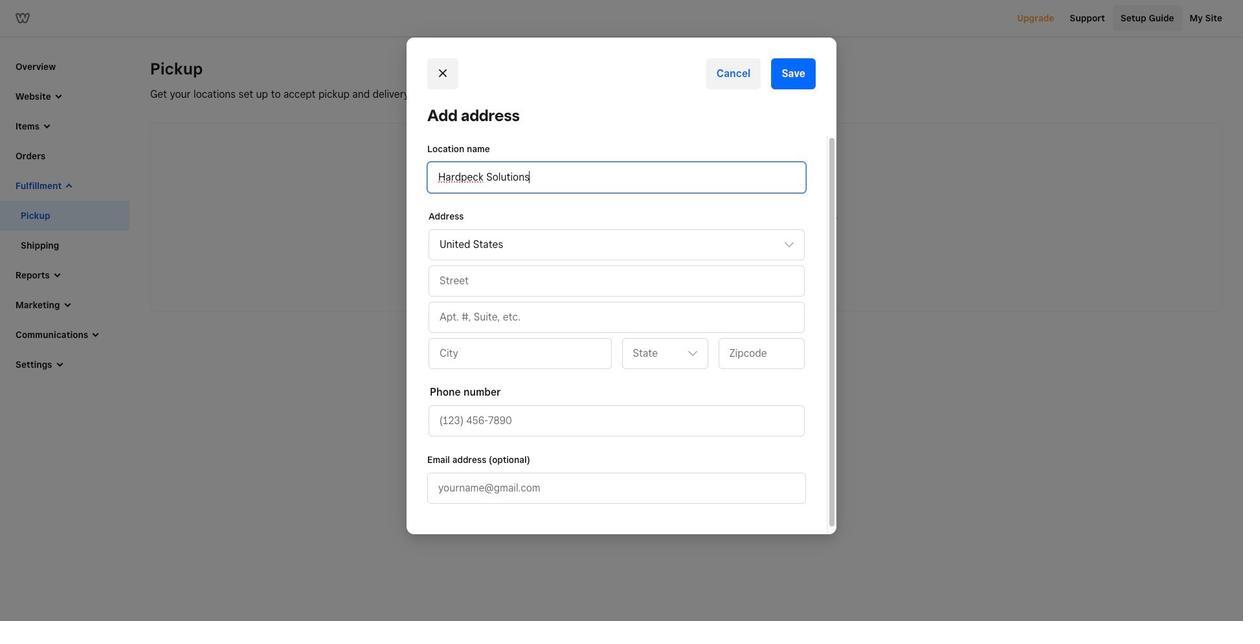 Task type: describe. For each thing, give the bounding box(es) containing it.
yourname@gmail.com text field
[[439, 480, 796, 496]]

My Company text field
[[439, 169, 796, 185]]



Task type: vqa. For each thing, say whether or not it's contained in the screenshot.
email email field
no



Task type: locate. For each thing, give the bounding box(es) containing it.
City text field
[[440, 346, 601, 361]]

Street text field
[[440, 273, 794, 289]]

(123) 456-7890 text field
[[440, 413, 794, 429]]

Zipcode text field
[[730, 346, 794, 361]]

Apt. #, Suite, etc. text field
[[440, 309, 794, 325]]



